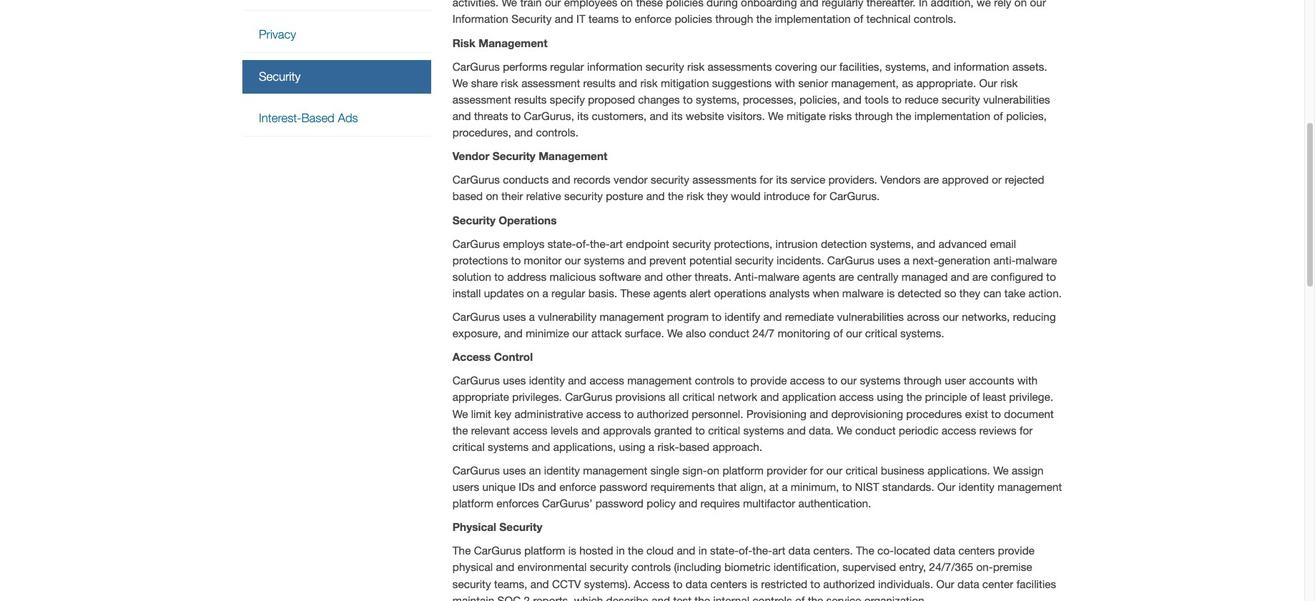Task type: locate. For each thing, give the bounding box(es) containing it.
basis.
[[588, 287, 617, 300]]

uses inside cargurus uses an identity management single sign-on platform provider for our critical     business applications. we assign users unique ids and enforce password requirements that     align, at a minimum, to nist standards. our identity management platform enforces cargurus'     password policy and requires multifactor authentication.
[[503, 464, 526, 477]]

authorized inside cargurus uses identity and access management controls to provide access to our systems     through user accounts with appropriate privileges. cargurus provisions all critical network     and application access using the principle of least privilege. we limit key administrative     access to authorized personnel. provisioning and deprovisioning procedures exist to     document the relevant access levels and approvals granted to critical systems and data.     we conduct periodic access reviews for critical systems and applications, using a risk-based approach.
[[637, 407, 689, 420]]

privacy link
[[242, 18, 431, 52]]

the down reduce
[[896, 109, 911, 122]]

provide inside the cargurus platform is hosted in the cloud and in state-of-the-art data centers. the     co-located data centers provide physical and environmental security controls (including     biometric identification, supervised entry, 24/7/365 on-premise security teams, and     cctv systems). access to data centers is restricted to authorized individuals. our     data center facilities maintain soc 2 reports, which describe and test the internal     controls of the service organization.
[[998, 544, 1035, 557]]

conduct inside cargurus uses a vulnerability management program to identify and remediate     vulnerabilities across our networks, reducing exposure, and minimize our attack surface.     we also conduct 24/7 monitoring of our critical systems.
[[709, 327, 749, 340]]

1 vertical spatial centers
[[711, 577, 747, 590]]

information up proposed
[[587, 60, 643, 73]]

of inside the cargurus platform is hosted in the cloud and in state-of-the-art data centers. the     co-located data centers provide physical and environmental security controls (including     biometric identification, supervised entry, 24/7/365 on-premise security teams, and     cctv systems). access to data centers is restricted to authorized individuals. our     data center facilities maintain soc 2 reports, which describe and test the internal     controls of the service organization.
[[795, 594, 805, 601]]

share
[[471, 76, 498, 89]]

2 vertical spatial malware
[[842, 287, 884, 300]]

1 vertical spatial assessments
[[692, 173, 757, 186]]

controls.
[[536, 126, 579, 139]]

platform inside the cargurus platform is hosted in the cloud and in state-of-the-art data centers. the     co-located data centers provide physical and environmental security controls (including     biometric identification, supervised entry, 24/7/365 on-premise security teams, and     cctv systems). access to data centers is restricted to authorized individuals. our     data center facilities maintain soc 2 reports, which describe and test the internal     controls of the service organization.
[[524, 544, 565, 557]]

1 vertical spatial art
[[772, 544, 785, 557]]

deprovisioning
[[831, 407, 903, 420]]

art left the endpoint
[[610, 237, 623, 250]]

our inside cargurus performs regular information security risk assessments covering our facilities,     systems, and information assets. we share risk assessment results and risk mitigation     suggestions with senior management, as appropriate. our risk assessment results specify     proposed changes to systems, processes, policies, and tools to reduce security     vulnerabilities and threats to cargurus, its customers, and its website visitors.     we mitigate risks through the implementation of policies, procedures, and controls.
[[979, 76, 997, 89]]

vulnerabilities
[[983, 93, 1050, 106], [837, 310, 904, 323]]

action.
[[1028, 287, 1062, 300]]

security up anti-
[[735, 254, 774, 267]]

assessments inside cargurus performs regular information security risk assessments covering our facilities,     systems, and information assets. we share risk assessment results and risk mitigation     suggestions with senior management, as appropriate. our risk assessment results specify     proposed changes to systems, processes, policies, and tools to reduce security     vulnerabilities and threats to cargurus, its customers, and its website visitors.     we mitigate risks through the implementation of policies, procedures, and controls.
[[708, 60, 772, 73]]

0 vertical spatial of-
[[576, 237, 590, 250]]

of- inside cargurus employs state-of-the-art endpoint security protections, intrusion detection     systems, and advanced email protections to monitor our systems and prevent potential     security incidents. cargurus uses a next-generation anti-malware solution to address     malicious software and other threats. anti-malware agents are centrally managed and are     configured to install updates on a regular basis. these agents alert operations analysts     when malware is detected so they can take action.
[[576, 237, 590, 250]]

2 vertical spatial controls
[[753, 594, 792, 601]]

art up identification,
[[772, 544, 785, 557]]

network
[[718, 391, 757, 404]]

0 horizontal spatial are
[[839, 270, 854, 283]]

the right test
[[695, 594, 710, 601]]

2 horizontal spatial is
[[887, 287, 895, 300]]

1 vertical spatial results
[[514, 93, 547, 106]]

they inside cargurus employs state-of-the-art endpoint security protections, intrusion detection     systems, and advanced email protections to monitor our systems and prevent potential     security incidents. cargurus uses a next-generation anti-malware solution to address     malicious software and other threats. anti-malware agents are centrally managed and are     configured to install updates on a regular basis. these agents alert operations analysts     when malware is detected so they can take action.
[[959, 287, 980, 300]]

enforces
[[497, 497, 539, 510]]

1 horizontal spatial malware
[[842, 287, 884, 300]]

employs
[[503, 237, 544, 250]]

threats
[[474, 109, 508, 122]]

assessments up suggestions
[[708, 60, 772, 73]]

0 vertical spatial conduct
[[709, 327, 749, 340]]

1 horizontal spatial agents
[[802, 270, 836, 283]]

centers up on-
[[958, 544, 995, 557]]

0 vertical spatial malware
[[1016, 254, 1057, 267]]

art inside the cargurus platform is hosted in the cloud and in state-of-the-art data centers. the     co-located data centers provide physical and environmental security controls (including     biometric identification, supervised entry, 24/7/365 on-premise security teams, and     cctv systems). access to data centers is restricted to authorized individuals. our     data center facilities maintain soc 2 reports, which describe and test the internal     controls of the service organization.
[[772, 544, 785, 557]]

provide up provisioning
[[750, 374, 787, 387]]

endpoint
[[626, 237, 669, 250]]

1 horizontal spatial through
[[904, 374, 942, 387]]

and down prevent
[[644, 270, 663, 283]]

through up principle
[[904, 374, 942, 387]]

also
[[686, 327, 706, 340]]

approach.
[[713, 440, 762, 453]]

1 horizontal spatial they
[[959, 287, 980, 300]]

systems, up centrally
[[870, 237, 914, 250]]

1 horizontal spatial results
[[583, 76, 616, 89]]

1 horizontal spatial information
[[954, 60, 1009, 73]]

approved
[[942, 173, 989, 186]]

and up 'next-'
[[917, 237, 936, 250]]

we
[[452, 76, 468, 89], [768, 109, 784, 122], [667, 327, 683, 340], [452, 407, 468, 420], [837, 424, 852, 437], [993, 464, 1009, 477]]

co-
[[877, 544, 894, 557]]

a right the at
[[782, 481, 788, 493]]

on-
[[976, 561, 993, 574]]

1 horizontal spatial on
[[527, 287, 539, 300]]

0 vertical spatial is
[[887, 287, 895, 300]]

password up policy
[[599, 481, 647, 493]]

assessment up specify on the left of page
[[521, 76, 580, 89]]

security down enforces
[[499, 521, 542, 534]]

with
[[775, 76, 795, 89], [1017, 374, 1038, 387]]

cargurus inside cargurus uses a vulnerability management program to identify and remediate     vulnerabilities across our networks, reducing exposure, and minimize our attack surface.     we also conduct 24/7 monitoring of our critical systems.
[[452, 310, 500, 323]]

uses inside cargurus uses identity and access management controls to provide access to our systems     through user accounts with appropriate privileges. cargurus provisions all critical network     and application access using the principle of least privilege. we limit key administrative     access to authorized personnel. provisioning and deprovisioning procedures exist to     document the relevant access levels and approvals granted to critical systems and data.     we conduct periodic access reviews for critical systems and applications, using a risk-based approach.
[[503, 374, 526, 387]]

risk left would
[[686, 190, 704, 203]]

2 vertical spatial our
[[936, 577, 954, 590]]

1 vertical spatial identity
[[544, 464, 580, 477]]

assessment
[[521, 76, 580, 89], [452, 93, 511, 106]]

0 vertical spatial agents
[[802, 270, 836, 283]]

is down biometric
[[750, 577, 758, 590]]

users
[[452, 481, 479, 493]]

our
[[979, 76, 997, 89], [937, 481, 956, 493], [936, 577, 954, 590]]

entry,
[[899, 561, 926, 574]]

1 horizontal spatial assessment
[[521, 76, 580, 89]]

1 horizontal spatial its
[[671, 109, 683, 122]]

risk down performs
[[501, 76, 518, 89]]

security down the records
[[564, 190, 603, 203]]

regular
[[550, 60, 584, 73], [551, 287, 585, 300]]

and up provisioning
[[760, 391, 779, 404]]

data up identification,
[[788, 544, 810, 557]]

in up (including
[[698, 544, 707, 557]]

its up introduce
[[776, 173, 787, 186]]

1 horizontal spatial provide
[[998, 544, 1035, 557]]

cargurus up appropriate
[[452, 374, 500, 387]]

they right so
[[959, 287, 980, 300]]

0 horizontal spatial conduct
[[709, 327, 749, 340]]

is
[[887, 287, 895, 300], [568, 544, 576, 557], [750, 577, 758, 590]]

on inside cargurus conducts and records vendor security assessments for its service providers.     vendors are approved or rejected based on their relative security posture and the risk     they would introduce for cargurus.
[[486, 190, 498, 203]]

conduct down deprovisioning
[[855, 424, 896, 437]]

are inside cargurus conducts and records vendor security assessments for its service providers.     vendors are approved or rejected based on their relative security posture and the risk     they would introduce for cargurus.
[[924, 173, 939, 186]]

detected
[[898, 287, 941, 300]]

1 vertical spatial using
[[619, 440, 645, 453]]

1 vertical spatial they
[[959, 287, 980, 300]]

protections
[[452, 254, 508, 267]]

2 vertical spatial platform
[[524, 544, 565, 557]]

providers.
[[828, 173, 877, 186]]

1 vertical spatial is
[[568, 544, 576, 557]]

2 vertical spatial identity
[[959, 481, 995, 493]]

1 horizontal spatial art
[[772, 544, 785, 557]]

teams,
[[494, 577, 527, 590]]

visitors.
[[727, 109, 765, 122]]

a up minimize
[[529, 310, 535, 323]]

0 vertical spatial service
[[790, 173, 825, 186]]

1 horizontal spatial based
[[679, 440, 709, 453]]

1 vertical spatial state-
[[710, 544, 739, 557]]

our inside cargurus performs regular information security risk assessments covering our facilities,     systems, and information assets. we share risk assessment results and risk mitigation     suggestions with senior management, as appropriate. our risk assessment results specify     proposed changes to systems, processes, policies, and tools to reduce security     vulnerabilities and threats to cargurus, its customers, and its website visitors.     we mitigate risks through the implementation of policies, procedures, and controls.
[[820, 60, 836, 73]]

identity inside cargurus uses identity and access management controls to provide access to our systems     through user accounts with appropriate privileges. cargurus provisions all critical network     and application access using the principle of least privilege. we limit key administrative     access to authorized personnel. provisioning and deprovisioning procedures exist to     document the relevant access levels and approvals granted to critical systems and data.     we conduct periodic access reviews for critical systems and applications, using a risk-based approach.
[[529, 374, 565, 387]]

security up implementation
[[942, 93, 980, 106]]

platform up align,
[[723, 464, 764, 477]]

they left would
[[707, 190, 728, 203]]

0 horizontal spatial authorized
[[637, 407, 689, 420]]

identity down applications.
[[959, 481, 995, 493]]

with inside cargurus uses identity and access management controls to provide access to our systems     through user accounts with appropriate privileges. cargurus provisions all critical network     and application access using the principle of least privilege. we limit key administrative     access to authorized personnel. provisioning and deprovisioning procedures exist to     document the relevant access levels and approvals granted to critical systems and data.     we conduct periodic access reviews for critical systems and applications, using a risk-based approach.
[[1017, 374, 1038, 387]]

cargurus down vendor
[[452, 173, 500, 186]]

platform up environmental
[[524, 544, 565, 557]]

2 horizontal spatial its
[[776, 173, 787, 186]]

0 horizontal spatial in
[[616, 544, 625, 557]]

using down approvals
[[619, 440, 645, 453]]

to left identify
[[712, 310, 722, 323]]

based down vendor
[[452, 190, 483, 203]]

restricted
[[761, 577, 807, 590]]

1 horizontal spatial the
[[856, 544, 874, 557]]

its inside cargurus conducts and records vendor security assessments for its service providers.     vendors are approved or rejected based on their relative security posture and the risk     they would introduce for cargurus.
[[776, 173, 787, 186]]

of- up biometric
[[739, 544, 753, 557]]

0 horizontal spatial malware
[[758, 270, 799, 283]]

1 vertical spatial agents
[[653, 287, 686, 300]]

cargurus uses a vulnerability management program to identify and remediate     vulnerabilities across our networks, reducing exposure, and minimize our attack surface.     we also conduct 24/7 monitoring of our critical systems.
[[452, 310, 1056, 340]]

potential
[[689, 254, 732, 267]]

cargurus,
[[524, 109, 574, 122]]

cargurus up protections
[[452, 237, 500, 250]]

1 horizontal spatial vulnerabilities
[[983, 93, 1050, 106]]

critical inside cargurus uses a vulnerability management program to identify and remediate     vulnerabilities across our networks, reducing exposure, and minimize our attack surface.     we also conduct 24/7 monitoring of our critical systems.
[[865, 327, 897, 340]]

2 in from the left
[[698, 544, 707, 557]]

of inside cargurus uses a vulnerability management program to identify and remediate     vulnerabilities across our networks, reducing exposure, and minimize our attack surface.     we also conduct 24/7 monitoring of our critical systems.
[[833, 327, 843, 340]]

0 vertical spatial using
[[877, 391, 903, 404]]

1 vertical spatial with
[[1017, 374, 1038, 387]]

0 vertical spatial based
[[452, 190, 483, 203]]

1 horizontal spatial state-
[[710, 544, 739, 557]]

vendor
[[614, 173, 648, 186]]

2 the from the left
[[856, 544, 874, 557]]

1 vertical spatial policies,
[[1006, 109, 1047, 122]]

24/7
[[753, 327, 775, 340]]

2 vertical spatial systems,
[[870, 237, 914, 250]]

cargurus inside cargurus performs regular information security risk assessments covering our facilities,     systems, and information assets. we share risk assessment results and risk mitigation     suggestions with senior management, as appropriate. our risk assessment results specify     proposed changes to systems, processes, policies, and tools to reduce security     vulnerabilities and threats to cargurus, its customers, and its website visitors.     we mitigate risks through the implementation of policies, procedures, and controls.
[[452, 60, 500, 73]]

other
[[666, 270, 692, 283]]

based inside cargurus uses identity and access management controls to provide access to our systems     through user accounts with appropriate privileges. cargurus provisions all critical network     and application access using the principle of least privilege. we limit key administrative     access to authorized personnel. provisioning and deprovisioning procedures exist to     document the relevant access levels and approvals granted to critical systems and data.     we conduct periodic access reviews for critical systems and applications, using a risk-based approach.
[[679, 440, 709, 453]]

approvals
[[603, 424, 651, 437]]

data
[[788, 544, 810, 557], [933, 544, 955, 557], [686, 577, 707, 590], [958, 577, 979, 590]]

service inside cargurus conducts and records vendor security assessments for its service providers.     vendors are approved or rejected based on their relative security posture and the risk     they would introduce for cargurus.
[[790, 173, 825, 186]]

access up describe
[[634, 577, 670, 590]]

ids
[[519, 481, 535, 493]]

appropriate
[[452, 391, 509, 404]]

uses down control
[[503, 374, 526, 387]]

0 vertical spatial policies,
[[799, 93, 840, 106]]

critical left systems.
[[865, 327, 897, 340]]

the inside cargurus performs regular information security risk assessments covering our facilities,     systems, and information assets. we share risk assessment results and risk mitigation     suggestions with senior management, as appropriate. our risk assessment results specify     proposed changes to systems, processes, policies, and tools to reduce security     vulnerabilities and threats to cargurus, its customers, and its website visitors.     we mitigate risks through the implementation of policies, procedures, and controls.
[[896, 109, 911, 122]]

a
[[904, 254, 910, 267], [542, 287, 548, 300], [529, 310, 535, 323], [648, 440, 654, 453], [782, 481, 788, 493]]

and up the an
[[532, 440, 550, 453]]

standards.
[[882, 481, 934, 493]]

solution
[[452, 270, 491, 283]]

(including
[[674, 561, 721, 574]]

state- inside cargurus employs state-of-the-art endpoint security protections, intrusion detection     systems, and advanced email protections to monitor our systems and prevent potential     security incidents. cargurus uses a next-generation anti-malware solution to address     malicious software and other threats. anti-malware agents are centrally managed and are     configured to install updates on a regular basis. these agents alert operations analysts     when malware is detected so they can take action.
[[548, 237, 576, 250]]

requires
[[700, 497, 740, 510]]

we down processes,
[[768, 109, 784, 122]]

and up the 24/7
[[763, 310, 782, 323]]

1 horizontal spatial platform
[[524, 544, 565, 557]]

identity
[[529, 374, 565, 387], [544, 464, 580, 477], [959, 481, 995, 493]]

1 horizontal spatial authorized
[[823, 577, 875, 590]]

1 vertical spatial authorized
[[823, 577, 875, 590]]

1 in from the left
[[616, 544, 625, 557]]

of up the exist
[[970, 391, 980, 404]]

0 horizontal spatial the-
[[590, 237, 610, 250]]

1 vertical spatial assessment
[[452, 93, 511, 106]]

0 horizontal spatial based
[[452, 190, 483, 203]]

assessments inside cargurus conducts and records vendor security assessments for its service providers.     vendors are approved or rejected based on their relative security posture and the risk     they would introduce for cargurus.
[[692, 173, 757, 186]]

0 horizontal spatial policies,
[[799, 93, 840, 106]]

0 horizontal spatial access
[[452, 351, 491, 363]]

1 horizontal spatial service
[[826, 594, 861, 601]]

through down tools
[[855, 109, 893, 122]]

management inside cargurus uses a vulnerability management program to identify and remediate     vulnerabilities across our networks, reducing exposure, and minimize our attack surface.     we also conduct 24/7 monitoring of our critical systems.
[[600, 310, 664, 323]]

0 horizontal spatial art
[[610, 237, 623, 250]]

conduct inside cargurus uses identity and access management controls to provide access to our systems     through user accounts with appropriate privileges. cargurus provisions all critical network     and application access using the principle of least privilege. we limit key administrative     access to authorized personnel. provisioning and deprovisioning procedures exist to     document the relevant access levels and approvals granted to critical systems and data.     we conduct periodic access reviews for critical systems and applications, using a risk-based approach.
[[855, 424, 896, 437]]

of inside cargurus uses identity and access management controls to provide access to our systems     through user accounts with appropriate privileges. cargurus provisions all critical network     and application access using the principle of least privilege. we limit key administrative     access to authorized personnel. provisioning and deprovisioning procedures exist to     document the relevant access levels and approvals granted to critical systems and data.     we conduct periodic access reviews for critical systems and applications, using a risk-based approach.
[[970, 391, 980, 404]]

through inside cargurus performs regular information security risk assessments covering our facilities,     systems, and information assets. we share risk assessment results and risk mitigation     suggestions with senior management, as appropriate. our risk assessment results specify     proposed changes to systems, processes, policies, and tools to reduce security     vulnerabilities and threats to cargurus, its customers, and its website visitors.     we mitigate risks through the implementation of policies, procedures, and controls.
[[855, 109, 893, 122]]

our up minimum,
[[826, 464, 842, 477]]

uses up ids
[[503, 464, 526, 477]]

its
[[577, 109, 589, 122], [671, 109, 683, 122], [776, 173, 787, 186]]

0 vertical spatial they
[[707, 190, 728, 203]]

0 horizontal spatial using
[[619, 440, 645, 453]]

would
[[731, 190, 761, 203]]

unique
[[482, 481, 516, 493]]

in right hosted on the left bottom
[[616, 544, 625, 557]]

access down "exposure,"
[[452, 351, 491, 363]]

cargurus inside cargurus conducts and records vendor security assessments for its service providers.     vendors are approved or rejected based on their relative security posture and the risk     they would introduce for cargurus.
[[452, 173, 500, 186]]

covering
[[775, 60, 817, 73]]

cargurus inside the cargurus platform is hosted in the cloud and in state-of-the-art data centers. the     co-located data centers provide physical and environmental security controls (including     biometric identification, supervised entry, 24/7/365 on-premise security teams, and     cctv systems). access to data centers is restricted to authorized individuals. our     data center facilities maintain soc 2 reports, which describe and test the internal     controls of the service organization.
[[474, 544, 521, 557]]

reduce
[[905, 93, 939, 106]]

centers
[[958, 544, 995, 557], [711, 577, 747, 590]]

provide inside cargurus uses identity and access management controls to provide access to our systems     through user accounts with appropriate privileges. cargurus provisions all critical network     and application access using the principle of least privilege. we limit key administrative     access to authorized personnel. provisioning and deprovisioning procedures exist to     document the relevant access levels and approvals granted to critical systems and data.     we conduct periodic access reviews for critical systems and applications, using a risk-based approach.
[[750, 374, 787, 387]]

1 horizontal spatial are
[[924, 173, 939, 186]]

0 horizontal spatial they
[[707, 190, 728, 203]]

systems inside cargurus employs state-of-the-art endpoint security protections, intrusion detection     systems, and advanced email protections to monitor our systems and prevent potential     security incidents. cargurus uses a next-generation anti-malware solution to address     malicious software and other threats. anti-malware agents are centrally managed and are     configured to install updates on a regular basis. these agents alert operations analysts     when malware is detected so they can take action.
[[584, 254, 625, 267]]

prevent
[[649, 254, 686, 267]]

0 vertical spatial with
[[775, 76, 795, 89]]

1 horizontal spatial conduct
[[855, 424, 896, 437]]

management
[[479, 36, 547, 49], [539, 150, 607, 162]]

1 vertical spatial provide
[[998, 544, 1035, 557]]

1 vertical spatial on
[[527, 287, 539, 300]]

suggestions
[[712, 76, 772, 89]]

and up (including
[[677, 544, 695, 557]]

limit
[[471, 407, 491, 420]]

uses for cargurus uses a vulnerability management program to identify and remediate     vulnerabilities across our networks, reducing exposure, and minimize our attack surface.     we also conduct 24/7 monitoring of our critical systems.
[[503, 310, 526, 323]]

our inside cargurus uses an identity management single sign-on platform provider for our critical     business applications. we assign users unique ids and enforce password requirements that     align, at a minimum, to nist standards. our identity management platform enforces cargurus'     password policy and requires multifactor authentication.
[[937, 481, 956, 493]]

2 horizontal spatial are
[[972, 270, 988, 283]]

0 horizontal spatial vulnerabilities
[[837, 310, 904, 323]]

physical
[[452, 561, 493, 574]]

relative
[[526, 190, 561, 203]]

enforce
[[559, 481, 596, 493]]

0 horizontal spatial provide
[[750, 374, 787, 387]]

the- up biometric
[[753, 544, 772, 557]]

facilities
[[1016, 577, 1056, 590]]

for
[[760, 173, 773, 186], [813, 190, 826, 203], [1019, 424, 1033, 437], [810, 464, 823, 477]]

and up the applications,
[[581, 424, 600, 437]]

password
[[599, 481, 647, 493], [595, 497, 644, 510]]

1 the from the left
[[452, 544, 471, 557]]

identity up privileges.
[[529, 374, 565, 387]]

2 vertical spatial on
[[707, 464, 719, 477]]

2 horizontal spatial malware
[[1016, 254, 1057, 267]]

policy
[[647, 497, 676, 510]]

0 vertical spatial controls
[[695, 374, 734, 387]]

regular down malicious
[[551, 287, 585, 300]]

0 horizontal spatial service
[[790, 173, 825, 186]]

1 vertical spatial regular
[[551, 287, 585, 300]]

and left data.
[[787, 424, 806, 437]]

senior
[[798, 76, 828, 89]]

1 horizontal spatial policies,
[[1006, 109, 1047, 122]]

menu
[[242, 0, 431, 136]]

policies, down "assets."
[[1006, 109, 1047, 122]]

controls inside cargurus uses identity and access management controls to provide access to our systems     through user accounts with appropriate privileges. cargurus provisions all critical network     and application access using the principle of least privilege. we limit key administrative     access to authorized personnel. provisioning and deprovisioning procedures exist to     document the relevant access levels and approvals granted to critical systems and data.     we conduct periodic access reviews for critical systems and applications, using a risk-based approach.
[[695, 374, 734, 387]]

agents up when
[[802, 270, 836, 283]]

updates
[[484, 287, 524, 300]]

0 horizontal spatial state-
[[548, 237, 576, 250]]

access down the exist
[[942, 424, 976, 437]]

across
[[907, 310, 940, 323]]

cargurus inside cargurus uses an identity management single sign-on platform provider for our critical     business applications. we assign users unique ids and enforce password requirements that     align, at a minimum, to nist standards. our identity management platform enforces cargurus'     password policy and requires multifactor authentication.
[[452, 464, 500, 477]]

cargurus for cargurus performs regular information security risk assessments covering our facilities,     systems, and information assets. we share risk assessment results and risk mitigation     suggestions with senior management, as appropriate. our risk assessment results specify     proposed changes to systems, processes, policies, and tools to reduce security     vulnerabilities and threats to cargurus, its customers, and its website visitors.     we mitigate risks through the implementation of policies, procedures, and controls.
[[452, 60, 500, 73]]

cargurus up "exposure,"
[[452, 310, 500, 323]]

management up performs
[[479, 36, 547, 49]]

0 horizontal spatial assessment
[[452, 93, 511, 106]]

for inside cargurus uses an identity management single sign-on platform provider for our critical     business applications. we assign users unique ids and enforce password requirements that     align, at a minimum, to nist standards. our identity management platform enforces cargurus'     password policy and requires multifactor authentication.
[[810, 464, 823, 477]]

soc
[[497, 594, 521, 601]]

1 horizontal spatial of-
[[739, 544, 753, 557]]

are
[[924, 173, 939, 186], [839, 270, 854, 283], [972, 270, 988, 283]]

1 vertical spatial of-
[[739, 544, 753, 557]]

for right introduce
[[813, 190, 826, 203]]

the up supervised at bottom
[[856, 544, 874, 557]]

2 horizontal spatial platform
[[723, 464, 764, 477]]

mitigate
[[787, 109, 826, 122]]

anti-
[[735, 270, 758, 283]]

agents down the other
[[653, 287, 686, 300]]

are up 'can'
[[972, 270, 988, 283]]

1 horizontal spatial in
[[698, 544, 707, 557]]

0 vertical spatial identity
[[529, 374, 565, 387]]

assessments up would
[[692, 173, 757, 186]]

information
[[587, 60, 643, 73], [954, 60, 1009, 73]]

1 vertical spatial vulnerabilities
[[837, 310, 904, 323]]

controls
[[695, 374, 734, 387], [631, 561, 671, 574], [753, 594, 792, 601]]

1 vertical spatial service
[[826, 594, 861, 601]]

access up approvals
[[586, 407, 621, 420]]

with down covering
[[775, 76, 795, 89]]

uses for cargurus uses identity and access management controls to provide access to our systems     through user accounts with appropriate privileges. cargurus provisions all critical network     and application access using the principle of least privilege. we limit key administrative     access to authorized personnel. provisioning and deprovisioning procedures exist to     document the relevant access levels and approvals granted to critical systems and data.     we conduct periodic access reviews for critical systems and applications, using a risk-based approach.
[[503, 374, 526, 387]]

0 vertical spatial our
[[979, 76, 997, 89]]

1 horizontal spatial access
[[634, 577, 670, 590]]

cargurus
[[452, 60, 500, 73], [452, 173, 500, 186], [452, 237, 500, 250], [827, 254, 875, 267], [452, 310, 500, 323], [452, 374, 500, 387], [565, 391, 612, 404], [452, 464, 500, 477], [474, 544, 521, 557]]

state- inside the cargurus platform is hosted in the cloud and in state-of-the-art data centers. the     co-located data centers provide physical and environmental security controls (including     biometric identification, supervised entry, 24/7/365 on-premise security teams, and     cctv systems). access to data centers is restricted to authorized individuals. our     data center facilities maintain soc 2 reports, which describe and test the internal     controls of the service organization.
[[710, 544, 739, 557]]

assessments
[[708, 60, 772, 73], [692, 173, 757, 186]]

systems
[[584, 254, 625, 267], [860, 374, 901, 387], [743, 424, 784, 437], [488, 440, 529, 453]]

based up sign-
[[679, 440, 709, 453]]

data down (including
[[686, 577, 707, 590]]

uses inside cargurus uses a vulnerability management program to identify and remediate     vulnerabilities across our networks, reducing exposure, and minimize our attack surface.     we also conduct 24/7 monitoring of our critical systems.
[[503, 310, 526, 323]]

controls down restricted
[[753, 594, 792, 601]]

procedures
[[906, 407, 962, 420]]

we inside cargurus uses a vulnerability management program to identify and remediate     vulnerabilities across our networks, reducing exposure, and minimize our attack surface.     we also conduct 24/7 monitoring of our critical systems.
[[667, 327, 683, 340]]

our up deprovisioning
[[841, 374, 857, 387]]

authorized down supervised at bottom
[[823, 577, 875, 590]]

a inside cargurus uses a vulnerability management program to identify and remediate     vulnerabilities across our networks, reducing exposure, and minimize our attack surface.     we also conduct 24/7 monitoring of our critical systems.
[[529, 310, 535, 323]]

0 horizontal spatial on
[[486, 190, 498, 203]]



Task type: vqa. For each thing, say whether or not it's contained in the screenshot.
CarGurus uses a vulnerability management program to identify and remediate     vulnerabilities across our networks, reducing exposure, and minimize our attack surface.     We also conduct 24/7 monitoring of our critical systems.
yes



Task type: describe. For each thing, give the bounding box(es) containing it.
our down vulnerability
[[572, 327, 588, 340]]

provider
[[767, 464, 807, 477]]

and down generation
[[951, 270, 969, 283]]

at
[[769, 481, 779, 493]]

procedures,
[[452, 126, 511, 139]]

incidents.
[[777, 254, 824, 267]]

access down administrative
[[513, 424, 548, 437]]

the inside cargurus conducts and records vendor security assessments for its service providers.     vendors are approved or rejected based on their relative security posture and the risk     they would introduce for cargurus.
[[668, 190, 683, 203]]

processes,
[[743, 93, 796, 106]]

0 vertical spatial management
[[479, 36, 547, 49]]

business
[[881, 464, 924, 477]]

control
[[494, 351, 533, 363]]

and up vendor security management
[[514, 126, 533, 139]]

security up mitigation
[[646, 60, 684, 73]]

monitoring
[[778, 327, 830, 340]]

intrusion
[[776, 237, 818, 250]]

our right monitoring
[[846, 327, 862, 340]]

1 vertical spatial password
[[595, 497, 644, 510]]

our inside cargurus uses an identity management single sign-on platform provider for our critical     business applications. we assign users unique ids and enforce password requirements that     align, at a minimum, to nist standards. our identity management platform enforces cargurus'     password policy and requires multifactor authentication.
[[826, 464, 842, 477]]

and down requirements
[[679, 497, 697, 510]]

security up maintain
[[452, 577, 491, 590]]

and right ids
[[538, 481, 556, 493]]

interest-based ads
[[259, 111, 358, 125]]

risk inside cargurus conducts and records vendor security assessments for its service providers.     vendors are approved or rejected based on their relative security posture and the risk     they would introduce for cargurus.
[[686, 190, 704, 203]]

to up network
[[737, 374, 747, 387]]

interest-
[[259, 111, 301, 125]]

located
[[894, 544, 930, 557]]

minimize
[[526, 327, 569, 340]]

they inside cargurus conducts and records vendor security assessments for its service providers.     vendors are approved or rejected based on their relative security posture and the risk     they would introduce for cargurus.
[[707, 190, 728, 203]]

0 vertical spatial systems,
[[885, 60, 929, 73]]

multifactor
[[743, 497, 795, 510]]

authorized inside the cargurus platform is hosted in the cloud and in state-of-the-art data centers. the     co-located data centers provide physical and environmental security controls (including     biometric identification, supervised entry, 24/7/365 on-premise security teams, and     cctv systems). access to data centers is restricted to authorized individuals. our     data center facilities maintain soc 2 reports, which describe and test the internal     controls of the service organization.
[[823, 577, 875, 590]]

we left limit
[[452, 407, 468, 420]]

privacy
[[259, 27, 296, 42]]

systems up deprovisioning
[[860, 374, 901, 387]]

organization.
[[864, 594, 927, 601]]

of inside cargurus performs regular information security risk assessments covering our facilities,     systems, and information assets. we share risk assessment results and risk mitigation     suggestions with senior management, as appropriate. our risk assessment results specify     proposed changes to systems, processes, policies, and tools to reduce security     vulnerabilities and threats to cargurus, its customers, and its website visitors.     we mitigate risks through the implementation of policies, procedures, and controls.
[[993, 109, 1003, 122]]

cargurus for cargurus conducts and records vendor security assessments for its service providers.     vendors are approved or rejected based on their relative security posture and the risk     they would introduce for cargurus.
[[452, 173, 500, 186]]

systems).
[[584, 577, 631, 590]]

1 vertical spatial management
[[539, 150, 607, 162]]

menu containing privacy
[[242, 0, 431, 136]]

vulnerabilities inside cargurus performs regular information security risk assessments covering our facilities,     systems, and information assets. we share risk assessment results and risk mitigation     suggestions with senior management, as appropriate. our risk assessment results specify     proposed changes to systems, processes, policies, and tools to reduce security     vulnerabilities and threats to cargurus, its customers, and its website visitors.     we mitigate risks through the implementation of policies, procedures, and controls.
[[983, 93, 1050, 106]]

we left share
[[452, 76, 468, 89]]

1 vertical spatial systems,
[[696, 93, 740, 106]]

the left the relevant
[[452, 424, 468, 437]]

1 horizontal spatial using
[[877, 391, 903, 404]]

posture
[[606, 190, 643, 203]]

regular inside cargurus performs regular information security risk assessments covering our facilities,     systems, and information assets. we share risk assessment results and risk mitigation     suggestions with senior management, as appropriate. our risk assessment results specify     proposed changes to systems, processes, policies, and tools to reduce security     vulnerabilities and threats to cargurus, its customers, and its website visitors.     we mitigate risks through the implementation of policies, procedures, and controls.
[[550, 60, 584, 73]]

access up deprovisioning
[[839, 391, 874, 404]]

security up the conducts
[[492, 150, 536, 162]]

and up reports,
[[530, 577, 549, 590]]

advanced
[[939, 237, 987, 250]]

through inside cargurus uses identity and access management controls to provide access to our systems     through user accounts with appropriate privileges. cargurus provisions all critical network     and application access using the principle of least privilege. we limit key administrative     access to authorized personnel. provisioning and deprovisioning procedures exist to     document the relevant access levels and approvals granted to critical systems and data.     we conduct periodic access reviews for critical systems and applications, using a risk-based approach.
[[904, 374, 942, 387]]

and up control
[[504, 327, 523, 340]]

to inside cargurus uses an identity management single sign-on platform provider for our critical     business applications. we assign users unique ids and enforce password requirements that     align, at a minimum, to nist standards. our identity management platform enforces cargurus'     password policy and requires multifactor authentication.
[[842, 481, 852, 493]]

access control
[[452, 351, 533, 363]]

systems down provisioning
[[743, 424, 784, 437]]

is inside cargurus employs state-of-the-art endpoint security protections, intrusion detection     systems, and advanced email protections to monitor our systems and prevent potential     security incidents. cargurus uses a next-generation anti-malware solution to address     malicious software and other threats. anti-malware agents are centrally managed and are     configured to install updates on a regular basis. these agents alert operations analysts     when malware is detected so they can take action.
[[887, 287, 895, 300]]

art inside cargurus employs state-of-the-art endpoint security protections, intrusion detection     systems, and advanced email protections to monitor our systems and prevent potential     security incidents. cargurus uses a next-generation anti-malware solution to address     malicious software and other threats. anti-malware agents are centrally managed and are     configured to install updates on a regular basis. these agents alert operations analysts     when malware is detected so they can take action.
[[610, 237, 623, 250]]

minimum,
[[791, 481, 839, 493]]

the- inside the cargurus platform is hosted in the cloud and in state-of-the-art data centers. the     co-located data centers provide physical and environmental security controls (including     biometric identification, supervised entry, 24/7/365 on-premise security teams, and     cctv systems). access to data centers is restricted to authorized individuals. our     data center facilities maintain soc 2 reports, which describe and test the internal     controls of the service organization.
[[753, 544, 772, 557]]

systems.
[[900, 327, 944, 340]]

to right tools
[[892, 93, 902, 106]]

security link
[[242, 60, 431, 94]]

systems down the relevant
[[488, 440, 529, 453]]

the up procedures
[[906, 391, 922, 404]]

assets.
[[1012, 60, 1047, 73]]

1 vertical spatial platform
[[452, 497, 493, 510]]

accounts
[[969, 374, 1014, 387]]

cargurus up the levels
[[565, 391, 612, 404]]

critical right all
[[683, 391, 715, 404]]

install
[[452, 287, 481, 300]]

a left 'next-'
[[904, 254, 910, 267]]

to inside cargurus uses a vulnerability management program to identify and remediate     vulnerabilities across our networks, reducing exposure, and minimize our attack surface.     we also conduct 24/7 monitoring of our critical systems.
[[712, 310, 722, 323]]

we inside cargurus uses an identity management single sign-on platform provider for our critical     business applications. we assign users unique ids and enforce password requirements that     align, at a minimum, to nist standards. our identity management platform enforces cargurus'     password policy and requires multifactor authentication.
[[993, 464, 1009, 477]]

facilities,
[[839, 60, 882, 73]]

data up 24/7/365
[[933, 544, 955, 557]]

risk up changes
[[640, 76, 658, 89]]

cargurus conducts and records vendor security assessments for its service providers.     vendors are approved or rejected based on their relative security posture and the risk     they would introduce for cargurus.
[[452, 173, 1044, 203]]

1 horizontal spatial centers
[[958, 544, 995, 557]]

assessments for risk
[[708, 60, 772, 73]]

a inside cargurus uses identity and access management controls to provide access to our systems     through user accounts with appropriate privileges. cargurus provisions all critical network     and application access using the principle of least privilege. we limit key administrative     access to authorized personnel. provisioning and deprovisioning procedures exist to     document the relevant access levels and approvals granted to critical systems and data.     we conduct periodic access reviews for critical systems and applications, using a risk-based approach.
[[648, 440, 654, 453]]

cargurus for cargurus uses a vulnerability management program to identify and remediate     vulnerabilities across our networks, reducing exposure, and minimize our attack surface.     we also conduct 24/7 monitoring of our critical systems.
[[452, 310, 500, 323]]

security right vendor at the top left of page
[[651, 173, 689, 186]]

generation
[[938, 254, 990, 267]]

to up approvals
[[624, 407, 634, 420]]

a down address
[[542, 287, 548, 300]]

periodic
[[899, 424, 939, 437]]

critical down the relevant
[[452, 440, 485, 453]]

software
[[599, 270, 641, 283]]

cctv
[[552, 577, 581, 590]]

our inside cargurus uses identity and access management controls to provide access to our systems     through user accounts with appropriate privileges. cargurus provisions all critical network     and application access using the principle of least privilege. we limit key administrative     access to authorized personnel. provisioning and deprovisioning procedures exist to     document the relevant access levels and approvals granted to critical systems and data.     we conduct periodic access reviews for critical systems and applications, using a risk-based approach.
[[841, 374, 857, 387]]

and down vendor at the top left of page
[[646, 190, 665, 203]]

email
[[990, 237, 1016, 250]]

managed
[[902, 270, 948, 283]]

management inside cargurus uses identity and access management controls to provide access to our systems     through user accounts with appropriate privileges. cargurus provisions all critical network     and application access using the principle of least privilege. we limit key administrative     access to authorized personnel. provisioning and deprovisioning procedures exist to     document the relevant access levels and approvals granted to critical systems and data.     we conduct periodic access reviews for critical systems and applications, using a risk-based approach.
[[627, 374, 692, 387]]

security operations
[[452, 213, 557, 226]]

and up procedures,
[[452, 109, 471, 122]]

center
[[982, 577, 1013, 590]]

ads
[[338, 111, 358, 125]]

performs
[[503, 60, 547, 73]]

vulnerabilities inside cargurus uses a vulnerability management program to identify and remediate     vulnerabilities across our networks, reducing exposure, and minimize our attack surface.     we also conduct 24/7 monitoring of our critical systems.
[[837, 310, 904, 323]]

and up risks at the top right of page
[[843, 93, 862, 106]]

exist
[[965, 407, 988, 420]]

management down assign
[[998, 481, 1062, 493]]

0 horizontal spatial results
[[514, 93, 547, 106]]

and up 'relative'
[[552, 173, 570, 186]]

key
[[494, 407, 511, 420]]

critical down personnel. in the right of the page
[[708, 424, 740, 437]]

and up teams,
[[496, 561, 514, 574]]

data down on-
[[958, 577, 979, 590]]

our inside the cargurus platform is hosted in the cloud and in state-of-the-art data centers. the     co-located data centers provide physical and environmental security controls (including     biometric identification, supervised entry, 24/7/365 on-premise security teams, and     cctv systems). access to data centers is restricted to authorized individuals. our     data center facilities maintain soc 2 reports, which describe and test the internal     controls of the service organization.
[[936, 577, 954, 590]]

test
[[673, 594, 692, 601]]

1 horizontal spatial is
[[750, 577, 758, 590]]

for inside cargurus uses identity and access management controls to provide access to our systems     through user accounts with appropriate privileges. cargurus provisions all critical network     and application access using the principle of least privilege. we limit key administrative     access to authorized personnel. provisioning and deprovisioning procedures exist to     document the relevant access levels and approvals granted to critical systems and data.     we conduct periodic access reviews for critical systems and applications, using a risk-based approach.
[[1019, 424, 1033, 437]]

our inside cargurus employs state-of-the-art endpoint security protections, intrusion detection     systems, and advanced email protections to monitor our systems and prevent potential     security incidents. cargurus uses a next-generation anti-malware solution to address     malicious software and other threats. anti-malware agents are centrally managed and are     configured to install updates on a regular basis. these agents alert operations analysts     when malware is detected so they can take action.
[[565, 254, 581, 267]]

0 vertical spatial results
[[583, 76, 616, 89]]

reducing
[[1013, 310, 1056, 323]]

assessments for security
[[692, 173, 757, 186]]

0 horizontal spatial is
[[568, 544, 576, 557]]

and down the endpoint
[[628, 254, 646, 267]]

centrally
[[857, 270, 899, 283]]

application
[[782, 391, 836, 404]]

on inside cargurus uses an identity management single sign-on platform provider for our critical     business applications. we assign users unique ids and enforce password requirements that     align, at a minimum, to nist standards. our identity management platform enforces cargurus'     password policy and requires multifactor authentication.
[[707, 464, 719, 477]]

environmental
[[518, 561, 587, 574]]

specify
[[550, 93, 585, 106]]

monitor
[[524, 254, 562, 267]]

a inside cargurus uses an identity management single sign-on platform provider for our critical     business applications. we assign users unique ids and enforce password requirements that     align, at a minimum, to nist standards. our identity management platform enforces cargurus'     password policy and requires multifactor authentication.
[[782, 481, 788, 493]]

and down changes
[[650, 109, 668, 122]]

2 information from the left
[[954, 60, 1009, 73]]

cargurus for cargurus uses an identity management single sign-on platform provider for our critical     business applications. we assign users unique ids and enforce password requirements that     align, at a minimum, to nist standards. our identity management platform enforces cargurus'     password policy and requires multifactor authentication.
[[452, 464, 500, 477]]

of- inside the cargurus platform is hosted in the cloud and in state-of-the-art data centers. the     co-located data centers provide physical and environmental security controls (including     biometric identification, supervised entry, 24/7/365 on-premise security teams, and     cctv systems). access to data centers is restricted to authorized individuals. our     data center facilities maintain soc 2 reports, which describe and test the internal     controls of the service organization.
[[739, 544, 753, 557]]

can
[[983, 287, 1001, 300]]

cargurus down "detection"
[[827, 254, 875, 267]]

systems, inside cargurus employs state-of-the-art endpoint security protections, intrusion detection     systems, and advanced email protections to monitor our systems and prevent potential     security incidents. cargurus uses a next-generation anti-malware solution to address     malicious software and other threats. anti-malware agents are centrally managed and are     configured to install updates on a regular basis. these agents alert operations analysts     when malware is detected so they can take action.
[[870, 237, 914, 250]]

risk
[[452, 36, 476, 49]]

service inside the cargurus platform is hosted in the cloud and in state-of-the-art data centers. the     co-located data centers provide physical and environmental security controls (including     biometric identification, supervised entry, 24/7/365 on-premise security teams, and     cctv systems). access to data centers is restricted to authorized individuals. our     data center facilities maintain soc 2 reports, which describe and test the internal     controls of the service organization.
[[826, 594, 861, 601]]

align,
[[740, 481, 766, 493]]

and up data.
[[810, 407, 828, 420]]

the down identification,
[[808, 594, 823, 601]]

to down employs
[[511, 254, 521, 267]]

internal
[[713, 594, 749, 601]]

0 vertical spatial platform
[[723, 464, 764, 477]]

0 vertical spatial password
[[599, 481, 647, 493]]

the cargurus platform is hosted in the cloud and in state-of-the-art data centers. the     co-located data centers provide physical and environmental security controls (including     biometric identification, supervised entry, 24/7/365 on-premise security teams, and     cctv systems). access to data centers is restricted to authorized individuals. our     data center facilities maintain soc 2 reports, which describe and test the internal     controls of the service organization.
[[452, 544, 1056, 601]]

1 vertical spatial controls
[[631, 561, 671, 574]]

hosted
[[579, 544, 613, 557]]

to up test
[[673, 577, 683, 590]]

based
[[301, 111, 334, 125]]

access up application
[[790, 374, 825, 387]]

and left test
[[652, 594, 670, 601]]

identification,
[[774, 561, 839, 574]]

based inside cargurus conducts and records vendor security assessments for its service providers.     vendors are approved or rejected based on their relative security posture and the risk     they would introduce for cargurus.
[[452, 190, 483, 203]]

surface.
[[625, 327, 664, 340]]

cargurus.
[[829, 190, 880, 203]]

security up potential
[[672, 237, 711, 250]]

the left cloud
[[628, 544, 643, 557]]

describe
[[606, 594, 649, 601]]

all
[[669, 391, 679, 404]]

and up proposed
[[619, 76, 637, 89]]

security up systems).
[[590, 561, 628, 574]]

address
[[507, 270, 547, 283]]

identify
[[725, 310, 760, 323]]

24/7/365
[[929, 561, 973, 574]]

introduce
[[764, 190, 810, 203]]

to up action.
[[1046, 270, 1056, 283]]

risk down "assets."
[[1000, 76, 1018, 89]]

implementation
[[914, 109, 990, 122]]

risk management
[[452, 36, 547, 49]]

physical security
[[452, 521, 542, 534]]

and up administrative
[[568, 374, 586, 387]]

to right threats
[[511, 109, 521, 122]]

risk-
[[657, 440, 679, 453]]

security up protections
[[452, 213, 496, 226]]

access up provisions
[[590, 374, 624, 387]]

1 information from the left
[[587, 60, 643, 73]]

on inside cargurus employs state-of-the-art endpoint security protections, intrusion detection     systems, and advanced email protections to monitor our systems and prevent potential     security incidents. cargurus uses a next-generation anti-malware solution to address     malicious software and other threats. anti-malware agents are centrally managed and are     configured to install updates on a regular basis. these agents alert operations analysts     when malware is detected so they can take action.
[[527, 287, 539, 300]]

to up updates
[[494, 270, 504, 283]]

we right data.
[[837, 424, 852, 437]]

detection
[[821, 237, 867, 250]]

applications.
[[928, 464, 990, 477]]

0 horizontal spatial centers
[[711, 577, 747, 590]]

access inside the cargurus platform is hosted in the cloud and in state-of-the-art data centers. the     co-located data centers provide physical and environmental security controls (including     biometric identification, supervised entry, 24/7/365 on-premise security teams, and     cctv systems). access to data centers is restricted to authorized individuals. our     data center facilities maintain soc 2 reports, which describe and test the internal     controls of the service organization.
[[634, 577, 670, 590]]

changes
[[638, 93, 680, 106]]

to up application
[[828, 374, 838, 387]]

to down personnel. in the right of the page
[[695, 424, 705, 437]]

and up appropriate.
[[932, 60, 951, 73]]

uses for cargurus uses an identity management single sign-on platform provider for our critical     business applications. we assign users unique ids and enforce password requirements that     align, at a minimum, to nist standards. our identity management platform enforces cargurus'     password policy and requires multifactor authentication.
[[503, 464, 526, 477]]

critical inside cargurus uses an identity management single sign-on platform provider for our critical     business applications. we assign users unique ids and enforce password requirements that     align, at a minimum, to nist standards. our identity management platform enforces cargurus'     password policy and requires multifactor authentication.
[[846, 464, 878, 477]]

with inside cargurus performs regular information security risk assessments covering our facilities,     systems, and information assets. we share risk assessment results and risk mitigation     suggestions with senior management, as appropriate. our risk assessment results specify     proposed changes to systems, processes, policies, and tools to reduce security     vulnerabilities and threats to cargurus, its customers, and its website visitors.     we mitigate risks through the implementation of policies, procedures, and controls.
[[775, 76, 795, 89]]

for up would
[[760, 173, 773, 186]]

program
[[667, 310, 709, 323]]

security up the interest- on the top left
[[259, 69, 300, 84]]

to down least
[[991, 407, 1001, 420]]

0 horizontal spatial its
[[577, 109, 589, 122]]

to down mitigation
[[683, 93, 693, 106]]

cargurus for cargurus employs state-of-the-art endpoint security protections, intrusion detection     systems, and advanced email protections to monitor our systems and prevent potential     security incidents. cargurus uses a next-generation anti-malware solution to address     malicious software and other threats. anti-malware agents are centrally managed and are     configured to install updates on a regular basis. these agents alert operations analysts     when malware is detected so they can take action.
[[452, 237, 500, 250]]

cargurus'
[[542, 497, 592, 510]]

which
[[574, 594, 603, 601]]

cargurus for cargurus uses identity and access management controls to provide access to our systems     through user accounts with appropriate privileges. cargurus provisions all critical network     and application access using the principle of least privilege. we limit key administrative     access to authorized personnel. provisioning and deprovisioning procedures exist to     document the relevant access levels and approvals granted to critical systems and data.     we conduct periodic access reviews for critical systems and applications, using a risk-based approach.
[[452, 374, 500, 387]]

customers,
[[592, 109, 647, 122]]

to down identification,
[[810, 577, 820, 590]]

0 vertical spatial assessment
[[521, 76, 580, 89]]

risk up mitigation
[[687, 60, 705, 73]]

regular inside cargurus employs state-of-the-art endpoint security protections, intrusion detection     systems, and advanced email protections to monitor our systems and prevent potential     security incidents. cargurus uses a next-generation anti-malware solution to address     malicious software and other threats. anti-malware agents are centrally managed and are     configured to install updates on a regular basis. these agents alert operations analysts     when malware is detected so they can take action.
[[551, 287, 585, 300]]

rejected
[[1005, 173, 1044, 186]]

1 vertical spatial malware
[[758, 270, 799, 283]]

management down the applications,
[[583, 464, 647, 477]]

attack
[[591, 327, 622, 340]]

networks,
[[962, 310, 1010, 323]]

data.
[[809, 424, 834, 437]]

the- inside cargurus employs state-of-the-art endpoint security protections, intrusion detection     systems, and advanced email protections to monitor our systems and prevent potential     security incidents. cargurus uses a next-generation anti-malware solution to address     malicious software and other threats. anti-malware agents are centrally managed and are     configured to install updates on a regular basis. these agents alert operations analysts     when malware is detected so they can take action.
[[590, 237, 610, 250]]

uses inside cargurus employs state-of-the-art endpoint security protections, intrusion detection     systems, and advanced email protections to monitor our systems and prevent potential     security incidents. cargurus uses a next-generation anti-malware solution to address     malicious software and other threats. anti-malware agents are centrally managed and are     configured to install updates on a regular basis. these agents alert operations analysts     when malware is detected so they can take action.
[[878, 254, 901, 267]]

operations
[[714, 287, 766, 300]]

operations
[[499, 213, 557, 226]]

risks
[[829, 109, 852, 122]]

our down so
[[943, 310, 959, 323]]



